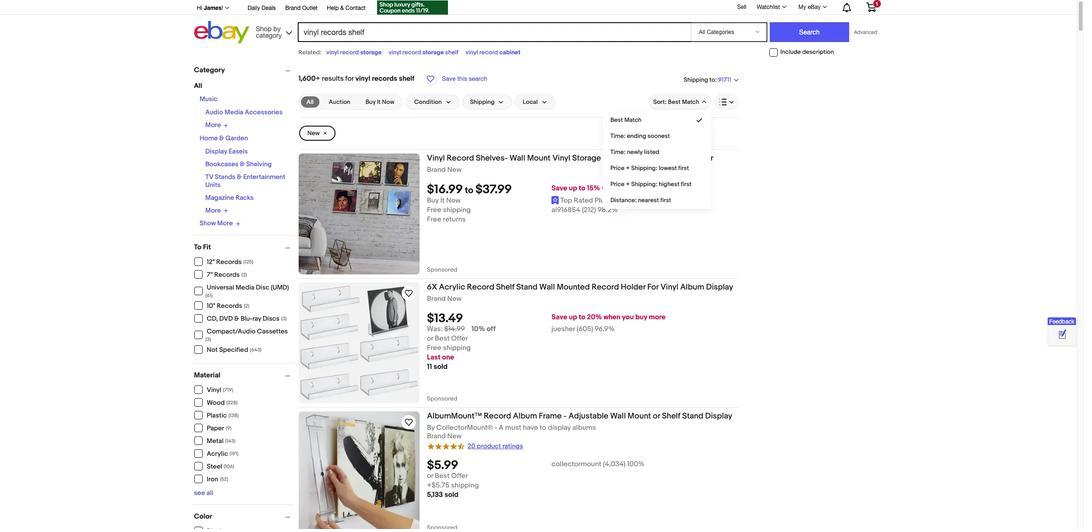 Task type: locate. For each thing, give the bounding box(es) containing it.
holder inside 'vinyl record shelves- wall mount vinyl storage - shelf for vinyl record holder brand new'
[[688, 154, 713, 163]]

(3) inside '7" records (3)'
[[241, 272, 247, 278]]

0 horizontal spatial wall
[[510, 154, 525, 163]]

best up +$5.75
[[435, 472, 450, 481]]

up up "juesher"
[[569, 313, 577, 322]]

(719)
[[223, 387, 233, 393]]

2 vertical spatial (3)
[[205, 336, 211, 342]]

1 vertical spatial mount
[[628, 412, 651, 421]]

more for save up to 20% when you buy more
[[649, 313, 666, 322]]

best match
[[610, 116, 642, 124]]

2 vertical spatial first
[[660, 197, 671, 204]]

1 vertical spatial more
[[649, 313, 666, 322]]

record left shelves-
[[447, 154, 474, 163]]

1 horizontal spatial (3)
[[241, 272, 247, 278]]

+ for price + shipping: lowest first
[[626, 164, 630, 172]]

albummount™ record album frame - adjustable wall mount or shelf stand display link
[[427, 412, 738, 424]]

storage up records
[[360, 49, 382, 56]]

top rated plus
[[560, 196, 608, 205]]

albummount™ record album frame - adjustable wall mount or shelf stand display heading
[[427, 412, 732, 421]]

time: newly listed
[[610, 148, 659, 156]]

1 vertical spatial when
[[604, 313, 620, 322]]

audio media accessories
[[205, 108, 283, 116]]

you inside save up to 15% when you buy more buy it now
[[620, 184, 632, 193]]

price down time: newly listed
[[610, 164, 625, 172]]

best
[[668, 98, 681, 106], [610, 116, 623, 124], [435, 334, 450, 343], [435, 472, 450, 481]]

offer inside "collectormount (4,034) 100% or best offer +$5.75 shipping 5,133 sold"
[[451, 472, 468, 481]]

0 vertical spatial up
[[569, 184, 577, 193]]

buy it now
[[365, 98, 394, 106]]

more right show
[[217, 219, 233, 227]]

0 vertical spatial or
[[427, 334, 433, 343]]

2 vertical spatial shelf
[[662, 412, 680, 421]]

1 vertical spatial media
[[236, 283, 254, 291]]

vinyl for vinyl record storage
[[326, 49, 339, 56]]

0 vertical spatial save
[[442, 75, 456, 82]]

to left 91711
[[709, 76, 715, 83]]

watch 6x acrylic record shelf stand wall mounted record holder for vinyl album display image
[[403, 288, 414, 299]]

2 free from the top
[[427, 215, 441, 224]]

0 vertical spatial -
[[603, 154, 606, 163]]

collectormount
[[552, 460, 601, 469]]

wall right shelves-
[[510, 154, 525, 163]]

sold
[[434, 363, 448, 372], [445, 491, 458, 500]]

0 horizontal spatial match
[[624, 116, 642, 124]]

buy inside "link"
[[365, 98, 376, 106]]

my ebay link
[[793, 1, 831, 13]]

audio media accessories link
[[205, 108, 283, 116]]

discs
[[263, 315, 279, 323]]

storage for vinyl record storage shelf
[[422, 49, 444, 56]]

for up 'price + shipping: lowest first'
[[628, 154, 638, 163]]

more inside save up to 15% when you buy more buy it now
[[647, 184, 664, 193]]

bookcases & shelving link
[[205, 160, 272, 168]]

to fit button
[[194, 243, 294, 252]]

album right for
[[680, 283, 704, 292]]

media for audio
[[225, 108, 243, 116]]

& left blu-
[[234, 315, 239, 323]]

this
[[457, 75, 467, 82]]

all inside main content
[[306, 98, 314, 106]]

plus
[[595, 196, 608, 205]]

1 horizontal spatial shelf
[[608, 154, 626, 163]]

wall inside albummount™ record album frame - adjustable wall mount or shelf stand display by collectormount® - a must have to display albums brand new
[[610, 412, 626, 421]]

outlet
[[302, 5, 317, 11]]

media inside universal media disc (umd) (61)
[[236, 283, 254, 291]]

now down records
[[382, 98, 394, 106]]

buy up "distance: nearest first"
[[634, 184, 645, 193]]

1 vertical spatial records
[[214, 271, 240, 279]]

0 horizontal spatial album
[[513, 412, 537, 421]]

it inside save up to 15% when you buy more buy it now
[[440, 196, 445, 205]]

1 horizontal spatial shelf
[[445, 49, 458, 56]]

- inside 'vinyl record shelves- wall mount vinyl storage - shelf for vinyl record holder brand new'
[[603, 154, 606, 163]]

save for save up to 20% when you buy more
[[552, 313, 567, 322]]

to left 15%
[[579, 184, 585, 193]]

sold right 11
[[434, 363, 448, 372]]

0 vertical spatial more
[[205, 121, 221, 129]]

shelf inside 'vinyl record shelves- wall mount vinyl storage - shelf for vinyl record holder brand new'
[[608, 154, 626, 163]]

sold inside "collectormount (4,034) 100% or best offer +$5.75 shipping 5,133 sold"
[[445, 491, 458, 500]]

vinyl record shelves- wall mount vinyl storage - shelf for vinyl record holder brand new
[[427, 154, 713, 174]]

1 up from the top
[[569, 184, 577, 193]]

- right 'storage'
[[603, 154, 606, 163]]

0 vertical spatial now
[[382, 98, 394, 106]]

save for save this search
[[442, 75, 456, 82]]

save up top rated plus image
[[552, 184, 567, 193]]

see all
[[194, 489, 213, 497]]

more up show more
[[205, 206, 221, 214]]

1 vertical spatial more
[[205, 206, 221, 214]]

or inside albummount™ record album frame - adjustable wall mount or shelf stand display by collectormount® - a must have to display albums brand new
[[653, 412, 660, 421]]

& inside account navigation
[[340, 5, 344, 11]]

none submit inside shop by category banner
[[770, 22, 849, 42]]

record down search for anything text field
[[479, 49, 498, 56]]

to inside shipping to : 91711
[[709, 76, 715, 83]]

you right 20%
[[622, 313, 634, 322]]

0 horizontal spatial record
[[340, 49, 359, 56]]

lowest
[[659, 164, 677, 172]]

+ for 1,600 + results for vinyl records shelf
[[316, 74, 320, 83]]

media for universal
[[236, 283, 254, 291]]

3 record from the left
[[479, 49, 498, 56]]

see
[[194, 489, 205, 497]]

album inside 6x acrylic record shelf stand wall mounted record holder for vinyl album display brand new
[[680, 283, 704, 292]]

2 horizontal spatial (3)
[[281, 316, 287, 322]]

records for 12" records
[[216, 258, 242, 266]]

2 price from the top
[[610, 181, 625, 188]]

first down highest
[[660, 197, 671, 204]]

brand inside 'vinyl record shelves- wall mount vinyl storage - shelf for vinyl record holder brand new'
[[427, 165, 446, 174]]

1 horizontal spatial all
[[306, 98, 314, 106]]

2 vertical spatial free
[[427, 344, 441, 353]]

shipping down 'search'
[[470, 98, 494, 106]]

1 vertical spatial or
[[653, 412, 660, 421]]

0 vertical spatial mount
[[527, 154, 551, 163]]

0 vertical spatial +
[[316, 74, 320, 83]]

cabinet
[[499, 49, 520, 56]]

shelf inside albummount™ record album frame - adjustable wall mount or shelf stand display by collectormount® - a must have to display albums brand new
[[662, 412, 680, 421]]

0 vertical spatial sold
[[434, 363, 448, 372]]

all link
[[301, 96, 319, 108]]

price
[[610, 164, 625, 172], [610, 181, 625, 188]]

1 storage from the left
[[360, 49, 382, 56]]

home & garden link
[[200, 134, 248, 142]]

match up ending
[[624, 116, 642, 124]]

1 vertical spatial up
[[569, 313, 577, 322]]

or inside "collectormount (4,034) 100% or best offer +$5.75 shipping 5,133 sold"
[[427, 472, 433, 481]]

2 time: from the top
[[610, 148, 626, 156]]

(138)
[[228, 413, 239, 419]]

records up '7" records (3)'
[[216, 258, 242, 266]]

best inside "collectormount (4,034) 100% or best offer +$5.75 shipping 5,133 sold"
[[435, 472, 450, 481]]

more button down audio
[[205, 121, 228, 129]]

1 horizontal spatial holder
[[688, 154, 713, 163]]

vinyl record storage shelf
[[389, 49, 458, 56]]

storage up save this search button on the left top of the page
[[422, 49, 444, 56]]

2 horizontal spatial shelf
[[662, 412, 680, 421]]

shipping:
[[631, 164, 657, 172], [631, 181, 657, 188]]

media left "disc"
[[236, 283, 254, 291]]

new inside 6x acrylic record shelf stand wall mounted record holder for vinyl album display brand new
[[447, 294, 462, 303]]

more button up show more
[[205, 206, 228, 215]]

vinyl up 'price + shipping: lowest first'
[[640, 154, 657, 163]]

now up free shipping
[[446, 196, 461, 205]]

more for first more button from the top of the page
[[205, 121, 221, 129]]

shipping for shipping
[[470, 98, 494, 106]]

wall left mounted
[[539, 283, 555, 292]]

0 horizontal spatial mount
[[527, 154, 551, 163]]

0 vertical spatial more
[[647, 184, 664, 193]]

91711
[[718, 76, 731, 84]]

acrylic inside 6x acrylic record shelf stand wall mounted record holder for vinyl album display brand new
[[439, 283, 465, 292]]

to
[[709, 76, 715, 83], [579, 184, 585, 193], [465, 185, 473, 196], [579, 313, 585, 322], [540, 423, 546, 432]]

time: for time: newly listed
[[610, 148, 626, 156]]

1 vertical spatial offer
[[451, 472, 468, 481]]

1 vertical spatial buy
[[427, 196, 439, 205]]

6x acrylic record shelf stand wall mounted record holder for vinyl album display brand new
[[427, 283, 733, 303]]

shipping left :
[[684, 76, 708, 83]]

sold down +$5.75
[[445, 491, 458, 500]]

records
[[372, 74, 397, 83]]

2 record from the left
[[402, 49, 421, 56]]

0 vertical spatial match
[[682, 98, 699, 106]]

1 horizontal spatial match
[[682, 98, 699, 106]]

1 vertical spatial price
[[610, 181, 625, 188]]

shelf
[[445, 49, 458, 56], [399, 74, 415, 83]]

record up a
[[484, 412, 511, 421]]

& down "easels" in the top of the page
[[240, 160, 245, 168]]

None submit
[[770, 22, 849, 42]]

2 up from the top
[[569, 313, 577, 322]]

0 horizontal spatial holder
[[621, 283, 646, 292]]

album
[[680, 283, 704, 292], [513, 412, 537, 421]]

6x acrylic record shelf stand wall mounted record holder for vinyl album display image
[[298, 283, 419, 404]]

vinyl up records
[[389, 49, 401, 56]]

1 horizontal spatial now
[[446, 196, 461, 205]]

free up the last
[[427, 344, 441, 353]]

offer for sold
[[451, 472, 468, 481]]

to inside $16.99 to $37.99
[[465, 185, 473, 196]]

0 vertical spatial free
[[427, 206, 441, 215]]

2 horizontal spatial record
[[479, 49, 498, 56]]

advanced
[[854, 29, 877, 35]]

offer down 20
[[451, 472, 468, 481]]

1 offer from the top
[[451, 334, 468, 343]]

1 record from the left
[[340, 49, 359, 56]]

shipping inside juesher (605) 96.9% or best offer free shipping last one 11 sold
[[443, 344, 471, 353]]

2 horizontal spatial -
[[603, 154, 606, 163]]

1 vertical spatial sold
[[445, 491, 458, 500]]

brand down 6x
[[427, 294, 446, 303]]

1 horizontal spatial buy
[[427, 196, 439, 205]]

price for price + shipping: lowest first
[[610, 164, 625, 172]]

all up music link
[[194, 82, 202, 90]]

more up nearest
[[647, 184, 664, 193]]

more down audio
[[205, 121, 221, 129]]

+ down the newly
[[626, 164, 630, 172]]

96.9%
[[595, 325, 615, 334]]

help
[[327, 5, 339, 11]]

shop by category button
[[252, 21, 294, 41]]

dvd
[[219, 315, 233, 323]]

2 offer from the top
[[451, 472, 468, 481]]

display inside 6x acrylic record shelf stand wall mounted record holder for vinyl album display brand new
[[706, 283, 733, 292]]

local
[[523, 98, 538, 106]]

distance: nearest first link
[[603, 192, 710, 208]]

brand down albummount™
[[427, 432, 446, 441]]

1 vertical spatial (3)
[[281, 316, 287, 322]]

more down for
[[649, 313, 666, 322]]

vinyl right for
[[660, 283, 678, 292]]

shelves-
[[476, 154, 508, 163]]

it down records
[[377, 98, 381, 106]]

save up to 20% when you buy more
[[552, 313, 666, 322]]

save up "juesher"
[[552, 313, 567, 322]]

0 vertical spatial time:
[[610, 132, 626, 140]]

display easels bookcases & shelving tv stands & entertainment units magazine racks
[[205, 147, 285, 202]]

(143)
[[225, 438, 236, 444]]

you up distance:
[[620, 184, 632, 193]]

offer inside juesher (605) 96.9% or best offer free shipping last one 11 sold
[[451, 334, 468, 343]]

new down albummount™
[[447, 432, 462, 441]]

0 vertical spatial shipping
[[684, 76, 708, 83]]

records for 10" records
[[217, 302, 242, 310]]

(3) down (125)
[[241, 272, 247, 278]]

record inside albummount™ record album frame - adjustable wall mount or shelf stand display by collectormount® - a must have to display albums brand new
[[484, 412, 511, 421]]

price up distance:
[[610, 181, 625, 188]]

price for price + shipping: highest first
[[610, 181, 625, 188]]

0 horizontal spatial -
[[494, 423, 497, 432]]

acrylic right 6x
[[439, 283, 465, 292]]

for right results
[[345, 74, 354, 83]]

shipping inside shipping to : 91711
[[684, 76, 708, 83]]

save inside save this search button
[[442, 75, 456, 82]]

magazine racks link
[[205, 194, 254, 202]]

acrylic down metal
[[207, 450, 228, 458]]

offer
[[451, 334, 468, 343], [451, 472, 468, 481]]

first right highest
[[681, 181, 692, 188]]

+ inside "price + shipping: highest first" link
[[626, 181, 630, 188]]

2 shipping: from the top
[[631, 181, 657, 188]]

record up 1,600 + results for vinyl records shelf at left
[[340, 49, 359, 56]]

1 vertical spatial first
[[681, 181, 692, 188]]

up inside save up to 15% when you buy more buy it now
[[569, 184, 577, 193]]

(3) up not
[[205, 336, 211, 342]]

2 vertical spatial display
[[705, 412, 732, 421]]

1 horizontal spatial record
[[402, 49, 421, 56]]

album up have
[[513, 412, 537, 421]]

-
[[603, 154, 606, 163], [563, 412, 567, 421], [494, 423, 497, 432]]

buy inside save up to 15% when you buy more buy it now
[[634, 184, 645, 193]]

for inside 'vinyl record shelves- wall mount vinyl storage - shelf for vinyl record holder brand new'
[[628, 154, 638, 163]]

6x acrylic record shelf stand wall mounted record holder for vinyl album display link
[[427, 283, 738, 295]]

free down free shipping
[[427, 215, 441, 224]]

1 time: from the top
[[610, 132, 626, 140]]

match down shipping to : 91711
[[682, 98, 699, 106]]

1 vertical spatial stand
[[682, 412, 703, 421]]

2 storage from the left
[[422, 49, 444, 56]]

3 free from the top
[[427, 344, 441, 353]]

vinyl (719)
[[207, 386, 233, 394]]

new inside albummount™ record album frame - adjustable wall mount or shelf stand display by collectormount® - a must have to display albums brand new
[[447, 432, 462, 441]]

0 vertical spatial display
[[205, 147, 227, 155]]

1 vertical spatial more button
[[205, 206, 228, 215]]

when up 96.9%
[[604, 313, 620, 322]]

1 vertical spatial match
[[624, 116, 642, 124]]

1 vertical spatial display
[[706, 283, 733, 292]]

universal media disc (umd) (61)
[[205, 283, 289, 298]]

2 vertical spatial +
[[626, 181, 630, 188]]

offer for one
[[451, 334, 468, 343]]

0 horizontal spatial it
[[377, 98, 381, 106]]

1 horizontal spatial -
[[563, 412, 567, 421]]

vinyl inside main content
[[355, 74, 370, 83]]

vinyl record shelves- wall mount vinyl storage - shelf for vinyl record holder image
[[298, 154, 419, 275]]

0 vertical spatial holder
[[688, 154, 713, 163]]

records
[[216, 258, 242, 266], [214, 271, 240, 279], [217, 302, 242, 310]]

albummount™ record album frame - adjustable wall mount or shelf stand display by collectormount® - a must have to display albums brand new
[[427, 412, 732, 441]]

vinyl for vinyl record cabinet
[[466, 49, 478, 56]]

best right sort:
[[668, 98, 681, 106]]

watchlist link
[[752, 1, 790, 13]]

shipping up returns
[[443, 206, 471, 215]]

up for 15%
[[569, 184, 577, 193]]

when for 15%
[[602, 184, 619, 193]]

new down all link
[[307, 129, 320, 137]]

up up top
[[569, 184, 577, 193]]

vinyl up $16.99
[[427, 154, 445, 163]]

12" records (125)
[[207, 258, 253, 266]]

0 vertical spatial album
[[680, 283, 704, 292]]

2 vertical spatial shipping
[[451, 481, 479, 490]]

new up the $13.49
[[447, 294, 462, 303]]

shipping up one
[[443, 344, 471, 353]]

1 price from the top
[[610, 164, 625, 172]]

0 horizontal spatial shipping
[[470, 98, 494, 106]]

0 vertical spatial offer
[[451, 334, 468, 343]]

6x acrylic record shelf stand wall mounted record holder for vinyl album display heading
[[427, 283, 733, 292]]

(61)
[[205, 292, 213, 298]]

0 vertical spatial wall
[[510, 154, 525, 163]]

album inside albummount™ record album frame - adjustable wall mount or shelf stand display by collectormount® - a must have to display albums brand new
[[513, 412, 537, 421]]

record up lowest
[[659, 154, 687, 163]]

main content containing $16.99
[[298, 61, 738, 529]]

2 horizontal spatial wall
[[610, 412, 626, 421]]

vinyl right related:
[[326, 49, 339, 56]]

easels
[[229, 147, 248, 155]]

(3) inside cd, dvd & blu-ray discs (3)
[[281, 316, 287, 322]]

free
[[427, 206, 441, 215], [427, 215, 441, 224], [427, 344, 441, 353]]

when
[[602, 184, 619, 193], [604, 313, 620, 322]]

albummount™ record album frame - adjustable wall mount or shelf stand display image
[[298, 412, 419, 529]]

1 vertical spatial +
[[626, 164, 630, 172]]

1 vertical spatial shipping
[[443, 344, 471, 353]]

1 horizontal spatial shipping
[[684, 76, 708, 83]]

shelf right records
[[399, 74, 415, 83]]

vinyl up 'search'
[[466, 49, 478, 56]]

it inside "link"
[[377, 98, 381, 106]]

2 vertical spatial wall
[[610, 412, 626, 421]]

(3)
[[241, 272, 247, 278], [281, 316, 287, 322], [205, 336, 211, 342]]

vinyl left records
[[355, 74, 370, 83]]

1 vertical spatial holder
[[621, 283, 646, 292]]

1 vertical spatial album
[[513, 412, 537, 421]]

shipping inside "collectormount (4,034) 100% or best offer +$5.75 shipping 5,133 sold"
[[451, 481, 479, 490]]

brand up $16.99
[[427, 165, 446, 174]]

(3) inside the compact/audio cassettes (3)
[[205, 336, 211, 342]]

0 vertical spatial shipping:
[[631, 164, 657, 172]]

1 horizontal spatial album
[[680, 283, 704, 292]]

best down was: $14.99
[[435, 334, 450, 343]]

time: down best match
[[610, 132, 626, 140]]

+$5.75
[[427, 481, 449, 490]]

records up the dvd
[[217, 302, 242, 310]]

it up free shipping
[[440, 196, 445, 205]]

when up plus
[[602, 184, 619, 193]]

free inside al916854 (212) 98.2% free returns
[[427, 215, 441, 224]]

0 vertical spatial price
[[610, 164, 625, 172]]

or inside juesher (605) 96.9% or best offer free shipping last one 11 sold
[[427, 334, 433, 343]]

time: left the newly
[[610, 148, 626, 156]]

1 shipping: from the top
[[631, 164, 657, 172]]

all down 1,600
[[306, 98, 314, 106]]

auction
[[329, 98, 350, 106]]

0 vertical spatial shipping
[[443, 206, 471, 215]]

1 horizontal spatial for
[[628, 154, 638, 163]]

(3) right the discs
[[281, 316, 287, 322]]

6x
[[427, 283, 437, 292]]

0 vertical spatial media
[[225, 108, 243, 116]]

shipping: up "distance: nearest first"
[[631, 181, 657, 188]]

brand outlet link
[[285, 3, 317, 14]]

buy inside save up to 15% when you buy more buy it now
[[427, 196, 439, 205]]

+ left results
[[316, 74, 320, 83]]

+ inside price + shipping: lowest first link
[[626, 164, 630, 172]]

sort: best match button
[[649, 95, 711, 110]]

stand inside 6x acrylic record shelf stand wall mounted record holder for vinyl album display brand new
[[516, 283, 538, 292]]

best inside juesher (605) 96.9% or best offer free shipping last one 11 sold
[[435, 334, 450, 343]]

1 vertical spatial shipping
[[470, 98, 494, 106]]

you for 20%
[[622, 313, 634, 322]]

mount
[[527, 154, 551, 163], [628, 412, 651, 421]]

offer down $14.99
[[451, 334, 468, 343]]

audio
[[205, 108, 223, 116]]

1 vertical spatial you
[[622, 313, 634, 322]]

record down the get the coupon image
[[402, 49, 421, 56]]

shelf up save this search button on the left top of the page
[[445, 49, 458, 56]]

2 vertical spatial or
[[427, 472, 433, 481]]

free shipping
[[427, 206, 471, 215]]

1 vertical spatial -
[[563, 412, 567, 421]]

10" records (2)
[[207, 302, 249, 310]]

0 horizontal spatial now
[[382, 98, 394, 106]]

0 vertical spatial shelf
[[445, 49, 458, 56]]

when for 20%
[[604, 313, 620, 322]]

distance: nearest first
[[610, 197, 671, 204]]

0 vertical spatial you
[[620, 184, 632, 193]]

save
[[442, 75, 456, 82], [552, 184, 567, 193], [552, 313, 567, 322]]

2 more button from the top
[[205, 206, 228, 215]]

0 vertical spatial acrylic
[[439, 283, 465, 292]]

media right audio
[[225, 108, 243, 116]]

& right help in the left of the page
[[340, 5, 344, 11]]

to right have
[[540, 423, 546, 432]]

free down $16.99
[[427, 206, 441, 215]]

save inside save up to 15% when you buy more buy it now
[[552, 184, 567, 193]]

main content
[[298, 61, 738, 529]]

show more button
[[200, 219, 240, 228]]

10% off
[[471, 325, 496, 334]]

1 vertical spatial all
[[306, 98, 314, 106]]

0 vertical spatial records
[[216, 258, 242, 266]]

0 vertical spatial for
[[345, 74, 354, 83]]

0 vertical spatial (3)
[[241, 272, 247, 278]]

0 horizontal spatial storage
[[360, 49, 382, 56]]

1 horizontal spatial storage
[[422, 49, 444, 56]]

category
[[194, 66, 225, 75]]

+ up distance:
[[626, 181, 630, 188]]

first right lowest
[[678, 164, 689, 172]]

1,600 + results for vinyl records shelf
[[298, 74, 415, 83]]

1 vertical spatial now
[[446, 196, 461, 205]]

mount inside 'vinyl record shelves- wall mount vinyl storage - shelf for vinyl record holder brand new'
[[527, 154, 551, 163]]

buy up free shipping
[[427, 196, 439, 205]]

1 vertical spatial for
[[628, 154, 638, 163]]

shipping: up price + shipping: highest first
[[631, 164, 657, 172]]

$16.99 to $37.99
[[427, 182, 512, 197]]

top rated plus image
[[552, 196, 559, 204]]

mounted
[[557, 283, 590, 292]]

shipping for shipping to : 91711
[[684, 76, 708, 83]]

new inside 'vinyl record shelves- wall mount vinyl storage - shelf for vinyl record holder brand new'
[[447, 165, 462, 174]]

acrylic
[[439, 283, 465, 292], [207, 450, 228, 458]]

deals
[[262, 5, 276, 11]]

when inside save up to 15% when you buy more buy it now
[[602, 184, 619, 193]]

0 horizontal spatial buy
[[365, 98, 376, 106]]

1 vertical spatial time:
[[610, 148, 626, 156]]

time:
[[610, 132, 626, 140], [610, 148, 626, 156]]

adjustable
[[568, 412, 608, 421]]

shipping inside shipping dropdown button
[[470, 98, 494, 106]]

2 vertical spatial more
[[217, 219, 233, 227]]



Task type: describe. For each thing, give the bounding box(es) containing it.
metal
[[207, 437, 224, 445]]

universal
[[207, 283, 234, 291]]

iron (52)
[[207, 475, 228, 483]]

ending
[[627, 132, 646, 140]]

garden
[[225, 134, 248, 142]]

:
[[715, 76, 717, 83]]

Search for anything text field
[[299, 23, 689, 41]]

0 horizontal spatial for
[[345, 74, 354, 83]]

mount inside albummount™ record album frame - adjustable wall mount or shelf stand display by collectormount® - a must have to display albums brand new
[[628, 412, 651, 421]]

acrylic (191)
[[207, 450, 238, 458]]

vinyl for vinyl record storage shelf
[[389, 49, 401, 56]]

up for 20%
[[569, 313, 577, 322]]

returns
[[443, 215, 466, 224]]

brand inside 6x acrylic record shelf stand wall mounted record holder for vinyl album display brand new
[[427, 294, 446, 303]]

to inside save up to 15% when you buy more buy it now
[[579, 184, 585, 193]]

paper
[[207, 424, 224, 432]]

shelf inside main content
[[399, 74, 415, 83]]

vinyl record shelves- wall mount vinyl storage - shelf for vinyl record holder heading
[[427, 154, 713, 163]]

music link
[[200, 95, 218, 103]]

search
[[469, 75, 487, 82]]

paper (9)
[[207, 424, 231, 432]]

color button
[[194, 512, 294, 521]]

get the coupon image
[[377, 0, 448, 15]]

15%
[[587, 184, 600, 193]]

free inside juesher (605) 96.9% or best offer free shipping last one 11 sold
[[427, 344, 441, 353]]

price + shipping: highest first link
[[603, 176, 710, 192]]

steel (106)
[[207, 463, 234, 471]]

match inside best match link
[[624, 116, 642, 124]]

display inside display easels bookcases & shelving tv stands & entertainment units magazine racks
[[205, 147, 227, 155]]

for
[[647, 283, 659, 292]]

best inside "dropdown button"
[[668, 98, 681, 106]]

sell
[[737, 4, 746, 10]]

time: ending soonest link
[[603, 128, 710, 144]]

cd,
[[207, 315, 218, 323]]

brand inside "link"
[[285, 5, 301, 11]]

(605)
[[577, 325, 593, 334]]

vinyl left 'storage'
[[552, 154, 570, 163]]

a
[[499, 423, 504, 432]]

product
[[477, 442, 501, 450]]

display inside albummount™ record album frame - adjustable wall mount or shelf stand display by collectormount® - a must have to display albums brand new
[[705, 412, 732, 421]]

100%
[[627, 460, 645, 469]]

0 horizontal spatial acrylic
[[207, 450, 228, 458]]

& down bookcases & shelving link
[[237, 173, 242, 181]]

vinyl up wood on the bottom left
[[207, 386, 221, 394]]

ebay
[[808, 4, 821, 10]]

All selected text field
[[306, 98, 314, 106]]

my
[[798, 4, 806, 10]]

wood (228)
[[207, 399, 238, 407]]

collectormount (4,034) 100% or best offer +$5.75 shipping 5,133 sold
[[427, 460, 645, 500]]

condition
[[414, 98, 442, 106]]

now inside buy it now "link"
[[382, 98, 394, 106]]

color
[[194, 512, 212, 521]]

shipping for juesher (605) 96.9% or best offer free shipping last one 11 sold
[[443, 344, 471, 353]]

0 horizontal spatial all
[[194, 82, 202, 90]]

7"
[[207, 271, 213, 279]]

(3) for compact/audio cassettes
[[205, 336, 211, 342]]

off
[[487, 325, 496, 334]]

must
[[505, 423, 521, 432]]

sort: best match
[[653, 98, 699, 106]]

record for vinyl record storage
[[340, 49, 359, 56]]

account navigation
[[192, 0, 883, 16]]

storage for vinyl record storage
[[360, 49, 382, 56]]

daily deals link
[[248, 3, 276, 14]]

save for save up to 15% when you buy more buy it now
[[552, 184, 567, 193]]

listing options selector. list view selected. image
[[719, 98, 734, 106]]

1 link
[[860, 0, 882, 14]]

to inside albummount™ record album frame - adjustable wall mount or shelf stand display by collectormount® - a must have to display albums brand new
[[540, 423, 546, 432]]

more for first more button from the bottom
[[205, 206, 221, 214]]

juesher
[[552, 325, 575, 334]]

match inside sort: best match "dropdown button"
[[682, 98, 699, 106]]

results
[[322, 74, 344, 83]]

holder inside 6x acrylic record shelf stand wall mounted record holder for vinyl album display brand new
[[621, 283, 646, 292]]

shipping: for lowest
[[631, 164, 657, 172]]

first for price + shipping: lowest first
[[678, 164, 689, 172]]

home
[[200, 134, 218, 142]]

watch albummount™ record album frame - adjustable wall mount or shelf stand display image
[[403, 417, 414, 428]]

record for vinyl record storage shelf
[[402, 49, 421, 56]]

have
[[523, 423, 538, 432]]

1 more button from the top
[[205, 121, 228, 129]]

you for 15%
[[620, 184, 632, 193]]

albummount™
[[427, 412, 482, 421]]

help & contact
[[327, 5, 366, 11]]

sold inside juesher (605) 96.9% or best offer free shipping last one 11 sold
[[434, 363, 448, 372]]

shop by category banner
[[192, 0, 883, 46]]

buy it now link
[[360, 96, 400, 108]]

shelf inside 6x acrylic record shelf stand wall mounted record holder for vinyl album display brand new
[[496, 283, 514, 292]]

brand inside albummount™ record album frame - adjustable wall mount or shelf stand display by collectormount® - a must have to display albums brand new
[[427, 432, 446, 441]]

& right home
[[219, 134, 224, 142]]

wall inside 'vinyl record shelves- wall mount vinyl storage - shelf for vinyl record holder brand new'
[[510, 154, 525, 163]]

contact
[[345, 5, 366, 11]]

buy for save up to 20% when you buy more
[[635, 313, 647, 322]]

best up the time: ending soonest
[[610, 116, 623, 124]]

compact/audio cassettes (3)
[[205, 327, 288, 342]]

albums
[[572, 423, 596, 432]]

category
[[256, 31, 282, 39]]

tv
[[205, 173, 213, 181]]

top
[[560, 196, 572, 205]]

(52)
[[220, 476, 228, 482]]

record up 10%
[[467, 283, 494, 292]]

stands
[[215, 173, 235, 181]]

to up the "(605)"
[[579, 313, 585, 322]]

time: ending soonest
[[610, 132, 670, 140]]

accessories
[[245, 108, 283, 116]]

first for price + shipping: highest first
[[681, 181, 692, 188]]

last
[[427, 353, 441, 362]]

home & garden
[[200, 134, 248, 142]]

more inside show more button
[[217, 219, 233, 227]]

more for save up to 15% when you buy more buy it now
[[647, 184, 664, 193]]

20 product ratings
[[468, 442, 523, 450]]

feedback
[[1049, 319, 1074, 325]]

(106)
[[224, 464, 234, 470]]

cd, dvd & blu-ray discs (3)
[[207, 315, 287, 323]]

fit
[[203, 243, 211, 252]]

(3) for 7" records
[[241, 272, 247, 278]]

shipping: for highest
[[631, 181, 657, 188]]

(643)
[[250, 347, 262, 353]]

$37.99
[[475, 182, 512, 197]]

records for 7" records
[[214, 271, 240, 279]]

time: for time: ending soonest
[[610, 132, 626, 140]]

frame
[[539, 412, 562, 421]]

(umd)
[[271, 283, 289, 291]]

!
[[222, 5, 223, 11]]

wall inside 6x acrylic record shelf stand wall mounted record holder for vinyl album display brand new
[[539, 283, 555, 292]]

5,133
[[427, 491, 443, 500]]

1,600
[[298, 74, 316, 83]]

shipping for collectormount (4,034) 100% or best offer +$5.75 shipping 5,133 sold
[[451, 481, 479, 490]]

include
[[780, 48, 801, 56]]

+ for price + shipping: highest first
[[626, 181, 630, 188]]

now inside save up to 15% when you buy more buy it now
[[446, 196, 461, 205]]

buy for save up to 15% when you buy more buy it now
[[634, 184, 645, 193]]

record up "save up to 20% when you buy more"
[[592, 283, 619, 292]]

record for vinyl record cabinet
[[479, 49, 498, 56]]

or for collectormount (4,034) 100% or best offer +$5.75 shipping 5,133 sold
[[427, 472, 433, 481]]

collectormount®
[[436, 423, 493, 432]]

1
[[875, 1, 878, 7]]

1 free from the top
[[427, 206, 441, 215]]

20
[[468, 442, 475, 450]]

best match link
[[603, 112, 710, 128]]

units
[[205, 181, 221, 189]]

entertainment
[[243, 173, 285, 181]]

plastic
[[207, 412, 227, 420]]

save this search
[[442, 75, 487, 82]]

vinyl inside 6x acrylic record shelf stand wall mounted record holder for vinyl album display brand new
[[660, 283, 678, 292]]

stand inside albummount™ record album frame - adjustable wall mount or shelf stand display by collectormount® - a must have to display albums brand new
[[682, 412, 703, 421]]

save up to 15% when you buy more buy it now
[[427, 184, 664, 205]]

display
[[548, 423, 571, 432]]

or for juesher (605) 96.9% or best offer free shipping last one 11 sold
[[427, 334, 433, 343]]

11
[[427, 363, 432, 372]]

price + shipping: lowest first
[[610, 164, 689, 172]]



Task type: vqa. For each thing, say whether or not it's contained in the screenshot.
the right DEC
no



